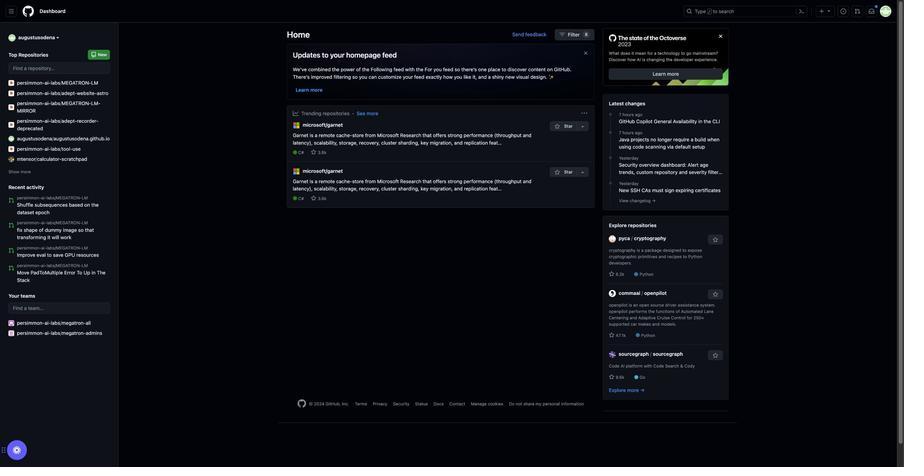 Task type: vqa. For each thing, say whether or not it's contained in the screenshot.
the johnsmith43233 /
no



Task type: locate. For each thing, give the bounding box(es) containing it.
1 @microsoft profile image from the top
[[293, 122, 300, 129]]

star this repository image
[[713, 237, 719, 243], [713, 292, 719, 298], [713, 353, 719, 359]]

0 horizontal spatial homepage image
[[23, 6, 34, 17]]

@augustusodena image
[[8, 34, 16, 42]]

3 star this repository image from the top
[[713, 353, 719, 359]]

calculator scratchpad image
[[8, 157, 14, 162]]

@microsoft profile image
[[293, 122, 300, 129], [293, 168, 300, 175]]

1 open pull request image from the top
[[8, 223, 14, 229]]

0 vertical spatial @microsoft profile image
[[293, 122, 300, 129]]

megatron lm image
[[8, 80, 14, 86]]

2 vertical spatial star image
[[311, 196, 317, 201]]

0 vertical spatial star image
[[555, 124, 561, 129]]

triangle down image
[[827, 8, 832, 14]]

1 horizontal spatial homepage image
[[298, 400, 306, 409]]

1 vertical spatial @microsoft profile image
[[293, 168, 300, 175]]

star image
[[555, 124, 561, 129], [555, 170, 561, 175], [311, 196, 317, 201]]

1 vertical spatial add this repository to a list image
[[580, 170, 586, 175]]

dot fill image
[[608, 112, 614, 117], [608, 130, 614, 135]]

@pyca profile image
[[609, 236, 616, 243]]

Find a repository… text field
[[8, 63, 110, 74]]

2 @microsoft profile image from the top
[[293, 168, 300, 175]]

0 vertical spatial star this repository image
[[713, 237, 719, 243]]

2 add this repository to a list image from the top
[[580, 170, 586, 175]]

1 open pull request image from the top
[[8, 198, 14, 204]]

Find a team… text field
[[8, 303, 110, 314]]

tool use image
[[8, 146, 14, 152]]

1 vertical spatial star this repository image
[[713, 292, 719, 298]]

1 vertical spatial open pull request image
[[8, 266, 14, 271]]

repo details element for star icon to the top
[[293, 150, 550, 156]]

homepage image
[[23, 6, 34, 17], [298, 400, 306, 409]]

open pull request image
[[8, 223, 14, 229], [8, 248, 14, 254]]

adept website astro image
[[8, 91, 14, 96]]

2 star this repository image from the top
[[713, 292, 719, 298]]

explore element
[[603, 28, 729, 412]]

0 vertical spatial open pull request image
[[8, 223, 14, 229]]

1 vertical spatial dot fill image
[[608, 181, 614, 186]]

1 vertical spatial repo details element
[[293, 196, 550, 202]]

star this repository image for the @sourcegraph profile image
[[713, 353, 719, 359]]

plus image
[[820, 8, 825, 14]]

0 vertical spatial dot fill image
[[608, 112, 614, 117]]

1 vertical spatial dot fill image
[[608, 130, 614, 135]]

graph image
[[293, 111, 299, 116]]

add this repository to a list image
[[580, 124, 586, 129], [580, 170, 586, 175]]

1 vertical spatial open pull request image
[[8, 248, 14, 254]]

adept recorder deprecated image
[[8, 122, 14, 128]]

repo details element
[[293, 150, 550, 156], [293, 196, 550, 202]]

0 vertical spatial repo details element
[[293, 150, 550, 156]]

star image
[[311, 150, 317, 155], [609, 272, 615, 277], [609, 333, 615, 338], [609, 375, 615, 380]]

2 vertical spatial star this repository image
[[713, 353, 719, 359]]

1 dot fill image from the top
[[608, 155, 614, 161]]

0 vertical spatial add this repository to a list image
[[580, 124, 586, 129]]

star this repository image for @pyca profile image
[[713, 237, 719, 243]]

open pull request image
[[8, 198, 14, 204], [8, 266, 14, 271]]

feed item heading menu image
[[582, 111, 588, 116]]

@sourcegraph profile image
[[609, 352, 616, 359]]

notifications image
[[869, 8, 875, 14]]

1 add this repository to a list image from the top
[[580, 124, 586, 129]]

command palette image
[[799, 8, 805, 14]]

0 vertical spatial open pull request image
[[8, 198, 14, 204]]

explore repositories navigation
[[603, 216, 729, 401]]

2 repo details element from the top
[[293, 196, 550, 202]]

1 repo details element from the top
[[293, 150, 550, 156]]

1 dot fill image from the top
[[608, 112, 614, 117]]

0 vertical spatial dot fill image
[[608, 155, 614, 161]]

@microsoft profile image for 'repo details' element corresponding to star icon to the middle
[[293, 168, 300, 175]]

dot fill image
[[608, 155, 614, 161], [608, 181, 614, 186]]

1 star this repository image from the top
[[713, 237, 719, 243]]

1 vertical spatial homepage image
[[298, 400, 306, 409]]



Task type: describe. For each thing, give the bounding box(es) containing it.
record a loom image
[[13, 447, 21, 455]]

close image
[[718, 33, 724, 39]]

github logo image
[[609, 34, 687, 47]]

augustusodena.github.io image
[[8, 136, 14, 142]]

repo details element for star icon to the middle
[[293, 196, 550, 202]]

git pull request image
[[855, 8, 861, 14]]

star this repository image for @commaai profile icon
[[713, 292, 719, 298]]

2 dot fill image from the top
[[608, 181, 614, 186]]

Top Repositories search field
[[8, 63, 110, 74]]

move image
[[4, 447, 6, 455]]

megatron lm mirror image
[[8, 105, 14, 110]]

filter image
[[560, 32, 565, 37]]

2 open pull request image from the top
[[8, 266, 14, 271]]

star image for @pyca profile image
[[609, 272, 615, 277]]

megatron admins image
[[8, 331, 14, 337]]

x image
[[583, 50, 589, 56]]

add this repository to a list image for star icon to the middle
[[580, 170, 586, 175]]

star image for @commaai profile icon
[[609, 333, 615, 338]]

1 vertical spatial star image
[[555, 170, 561, 175]]

@microsoft profile image for 'repo details' element for star icon to the top
[[293, 122, 300, 129]]

2 dot fill image from the top
[[608, 130, 614, 135]]

@commaai profile image
[[609, 290, 616, 298]]

add this repository to a list image for star icon to the top
[[580, 124, 586, 129]]

move image
[[1, 447, 4, 455]]

0 vertical spatial homepage image
[[23, 6, 34, 17]]

megatron all image
[[8, 321, 14, 326]]

2 open pull request image from the top
[[8, 248, 14, 254]]

issue opened image
[[841, 8, 847, 14]]

star image for the @sourcegraph profile image
[[609, 375, 615, 380]]

star image inside 'repo details' element
[[311, 150, 317, 155]]

Teams search field
[[8, 303, 110, 314]]



